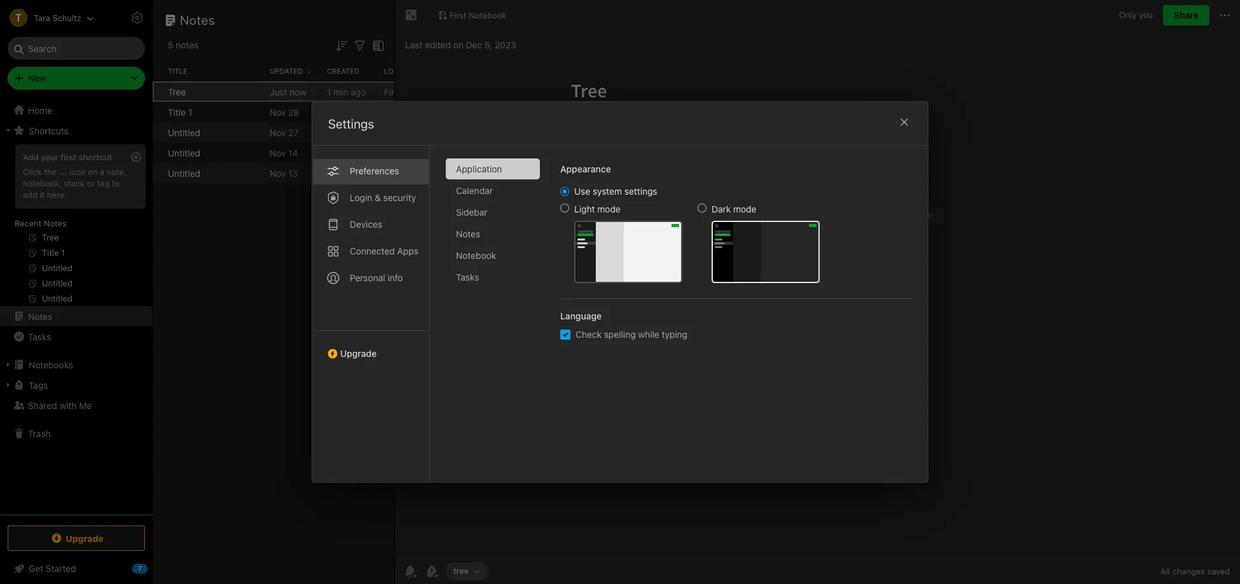 Task type: describe. For each thing, give the bounding box(es) containing it.
tree button
[[446, 563, 489, 580]]

expand note image
[[404, 8, 419, 23]]

1 vertical spatial upgrade button
[[8, 526, 145, 551]]

tasks button
[[0, 326, 152, 347]]

icon
[[70, 167, 86, 177]]

personal
[[350, 272, 385, 283]]

just
[[270, 86, 287, 97]]

changes
[[1173, 566, 1206, 577]]

Use system settings radio
[[561, 187, 570, 196]]

shortcut
[[79, 152, 112, 162]]

just now
[[270, 86, 307, 97]]

1 14 from the left
[[288, 147, 298, 158]]

tasks inside tab
[[456, 272, 479, 283]]

add a reminder image
[[403, 564, 418, 579]]

created
[[327, 67, 360, 75]]

with
[[59, 400, 77, 411]]

notes inside tab
[[456, 228, 481, 239]]

tasks tab
[[446, 267, 540, 288]]

connected apps
[[350, 246, 419, 256]]

first notebook for 1 min ago
[[384, 86, 445, 97]]

spelling
[[604, 329, 636, 340]]

nov 28
[[270, 107, 299, 117]]

only you
[[1120, 10, 1154, 20]]

settings
[[625, 186, 658, 197]]

notebook tab
[[446, 245, 540, 266]]

login
[[350, 192, 372, 203]]

notes
[[176, 39, 199, 50]]

to
[[112, 178, 120, 188]]

on inside icon on a note, notebook, stack or tag to add it here.
[[88, 167, 98, 177]]

tab list for application
[[312, 146, 430, 482]]

edited
[[425, 39, 451, 50]]

add tag image
[[424, 564, 440, 579]]

tags
[[29, 380, 48, 390]]

or
[[87, 178, 95, 188]]

shared with me link
[[0, 395, 152, 416]]

Search text field
[[17, 37, 136, 60]]

check
[[576, 329, 602, 340]]

&
[[375, 192, 381, 203]]

notebook for nov 13
[[405, 168, 445, 179]]

note,
[[107, 167, 126, 177]]

upgrade button inside tab list
[[312, 330, 430, 364]]

group containing add your first shortcut
[[0, 141, 152, 311]]

2 13 from the left
[[346, 168, 355, 179]]

new
[[28, 73, 46, 83]]

1 min ago
[[327, 86, 366, 97]]

dec
[[466, 39, 483, 50]]

connected
[[350, 246, 395, 256]]

last edited on dec 5, 2023
[[405, 39, 517, 50]]

security
[[384, 192, 416, 203]]

nov 27 for 27
[[327, 127, 356, 138]]

notes right the recent
[[44, 218, 67, 228]]

shortcuts
[[29, 125, 69, 136]]

personal info
[[350, 272, 403, 283]]

recent
[[15, 218, 42, 228]]

notebook,
[[23, 178, 62, 188]]

28
[[288, 107, 299, 117]]

first
[[61, 152, 76, 162]]

a
[[100, 167, 105, 177]]

you
[[1140, 10, 1154, 20]]

mode for light mode
[[598, 204, 621, 214]]

Light mode radio
[[561, 204, 570, 213]]

login & security
[[350, 192, 416, 203]]

home
[[28, 105, 52, 116]]

2 14 from the left
[[346, 147, 355, 158]]

tree containing home
[[0, 100, 153, 514]]

updated
[[270, 67, 303, 75]]

it
[[40, 190, 45, 200]]

light mode
[[575, 204, 621, 214]]

5,
[[485, 39, 493, 50]]

recent notes
[[15, 218, 67, 228]]

Dark mode radio
[[698, 204, 707, 213]]

5
[[168, 39, 173, 50]]

first inside button
[[450, 10, 467, 20]]

sidebar
[[456, 207, 488, 218]]

check spelling while typing
[[576, 329, 688, 340]]

1 vertical spatial upgrade
[[66, 533, 104, 544]]

note window element
[[395, 0, 1241, 584]]

stack
[[64, 178, 85, 188]]

the
[[44, 167, 57, 177]]

sidebar tab
[[446, 202, 540, 223]]

first notebook button
[[434, 6, 511, 24]]

only
[[1120, 10, 1138, 20]]

share
[[1175, 10, 1200, 20]]

1 nov 14 from the left
[[270, 147, 298, 158]]

use system settings
[[575, 186, 658, 197]]

now
[[290, 86, 307, 97]]

first notebook for nov 13
[[384, 168, 445, 179]]

share button
[[1164, 5, 1210, 25]]

click
[[23, 167, 42, 177]]

preferences
[[350, 165, 399, 176]]

notes tab
[[446, 223, 540, 244]]

tags button
[[0, 375, 152, 395]]

Check spelling while typing checkbox
[[561, 329, 571, 340]]

notebook inside button
[[469, 10, 507, 20]]

1 13 from the left
[[288, 168, 298, 179]]

application tab
[[446, 158, 540, 179]]

appearance
[[561, 164, 611, 174]]

2 nov 13 from the left
[[327, 168, 355, 179]]

apps
[[397, 246, 419, 256]]

...
[[59, 167, 67, 177]]



Task type: vqa. For each thing, say whether or not it's contained in the screenshot.
"Nov 27" corresponding to 28
yes



Task type: locate. For each thing, give the bounding box(es) containing it.
tree
[[168, 86, 186, 97]]

1 horizontal spatial 13
[[346, 168, 355, 179]]

mode right dark
[[734, 204, 757, 214]]

0 horizontal spatial upgrade
[[66, 533, 104, 544]]

1 horizontal spatial 14
[[346, 147, 355, 158]]

0 vertical spatial untitled
[[168, 127, 201, 138]]

notebook inside tab
[[456, 250, 496, 261]]

notebook for nov 14
[[405, 147, 445, 158]]

title for title 1
[[168, 107, 186, 117]]

settings
[[328, 116, 374, 131]]

trash
[[28, 428, 51, 439]]

first for nov 14
[[384, 147, 402, 158]]

notes link
[[0, 306, 152, 326]]

notes
[[180, 13, 215, 27], [44, 218, 67, 228], [456, 228, 481, 239], [28, 311, 52, 322]]

add your first shortcut
[[23, 152, 112, 162]]

location
[[384, 67, 420, 75]]

2 mode from the left
[[734, 204, 757, 214]]

new button
[[8, 67, 145, 90]]

tab list containing preferences
[[312, 146, 430, 482]]

1 horizontal spatial upgrade button
[[312, 330, 430, 364]]

0 vertical spatial tasks
[[456, 272, 479, 283]]

first up last edited on dec 5, 2023
[[450, 10, 467, 20]]

nov 14
[[270, 147, 298, 158], [327, 147, 355, 158]]

ago
[[351, 86, 366, 97]]

system
[[593, 186, 622, 197]]

mode for dark mode
[[734, 204, 757, 214]]

1 horizontal spatial 1
[[327, 86, 331, 97]]

here.
[[47, 190, 67, 200]]

last
[[405, 39, 423, 50]]

first notebook up preferences
[[384, 147, 445, 158]]

0 vertical spatial on
[[454, 39, 464, 50]]

title up 'tree'
[[168, 67, 188, 75]]

0 horizontal spatial nov 13
[[270, 168, 298, 179]]

title 1
[[168, 107, 192, 117]]

1 vertical spatial untitled
[[168, 147, 201, 158]]

on
[[454, 39, 464, 50], [88, 167, 98, 177]]

tab list containing application
[[446, 158, 550, 482]]

first notebook for nov 14
[[384, 147, 445, 158]]

tab list
[[312, 146, 430, 482], [446, 158, 550, 482]]

expand tags image
[[3, 380, 13, 390]]

1 vertical spatial title
[[168, 107, 186, 117]]

expand notebooks image
[[3, 360, 13, 370]]

notes up tasks 'button'
[[28, 311, 52, 322]]

13
[[288, 168, 298, 179], [346, 168, 355, 179]]

info
[[388, 272, 403, 283]]

first up "security" in the top left of the page
[[384, 168, 402, 179]]

row group
[[153, 81, 608, 183]]

13 down 28
[[288, 168, 298, 179]]

tasks down notebook tab
[[456, 272, 479, 283]]

5 notes
[[168, 39, 199, 50]]

upgrade
[[340, 348, 377, 359], [66, 533, 104, 544]]

0 horizontal spatial tasks
[[28, 331, 51, 342]]

0 horizontal spatial 13
[[288, 168, 298, 179]]

nov
[[270, 107, 286, 117], [327, 107, 343, 117], [270, 127, 286, 138], [327, 127, 343, 138], [270, 147, 286, 158], [327, 147, 343, 158], [270, 168, 286, 179], [327, 168, 343, 179]]

2023
[[495, 39, 517, 50]]

0 horizontal spatial 1
[[188, 107, 192, 117]]

nov 14 down settings
[[327, 147, 355, 158]]

calendar
[[456, 185, 493, 196]]

0 vertical spatial upgrade
[[340, 348, 377, 359]]

1 nov 13 from the left
[[270, 168, 298, 179]]

on left "a"
[[88, 167, 98, 177]]

1 title from the top
[[168, 67, 188, 75]]

all changes saved
[[1161, 566, 1231, 577]]

saved
[[1208, 566, 1231, 577]]

shortcuts button
[[0, 120, 152, 141]]

group
[[0, 141, 152, 311]]

shared with me
[[28, 400, 92, 411]]

dark
[[712, 204, 731, 214]]

0 vertical spatial title
[[168, 67, 188, 75]]

devices
[[350, 219, 383, 230]]

nov 13
[[270, 168, 298, 179], [327, 168, 355, 179]]

2 nov 14 from the left
[[327, 147, 355, 158]]

0 vertical spatial upgrade button
[[312, 330, 430, 364]]

1 vertical spatial on
[[88, 167, 98, 177]]

0 horizontal spatial 14
[[288, 147, 298, 158]]

14
[[288, 147, 298, 158], [346, 147, 355, 158]]

untitled for nov 27
[[168, 127, 201, 138]]

use
[[575, 186, 591, 197]]

1 horizontal spatial on
[[454, 39, 464, 50]]

14 down settings
[[346, 147, 355, 158]]

row group containing tree
[[153, 81, 608, 183]]

close image
[[897, 115, 913, 130]]

while
[[639, 329, 660, 340]]

None search field
[[17, 37, 136, 60]]

tab list for appearance
[[446, 158, 550, 482]]

0 horizontal spatial upgrade button
[[8, 526, 145, 551]]

typing
[[662, 329, 688, 340]]

dark mode
[[712, 204, 757, 214]]

light
[[575, 204, 595, 214]]

option group containing use system settings
[[561, 186, 820, 283]]

3 untitled from the top
[[168, 168, 201, 179]]

home link
[[0, 100, 153, 120]]

notebook
[[469, 10, 507, 20], [405, 86, 445, 97], [405, 147, 445, 158], [405, 168, 445, 179], [456, 250, 496, 261]]

mode down system
[[598, 204, 621, 214]]

first up preferences
[[384, 147, 402, 158]]

1 mode from the left
[[598, 204, 621, 214]]

tag
[[97, 178, 110, 188]]

your
[[41, 152, 58, 162]]

27 for 27
[[346, 127, 356, 138]]

title inside row group
[[168, 107, 186, 117]]

title for title
[[168, 67, 188, 75]]

settings image
[[130, 10, 145, 25]]

title down 'tree'
[[168, 107, 186, 117]]

untitled for nov 14
[[168, 147, 201, 158]]

nov 27 for 28
[[327, 107, 356, 117]]

me
[[79, 400, 92, 411]]

tasks
[[456, 272, 479, 283], [28, 331, 51, 342]]

first notebook up dec
[[450, 10, 507, 20]]

0 vertical spatial 1
[[327, 86, 331, 97]]

nov 13 up login
[[327, 168, 355, 179]]

first for nov 13
[[384, 168, 402, 179]]

notes up notes
[[180, 13, 215, 27]]

Note Editor text field
[[395, 61, 1241, 558]]

1 horizontal spatial nov 13
[[327, 168, 355, 179]]

title
[[168, 67, 188, 75], [168, 107, 186, 117]]

notebook for 1 min ago
[[405, 86, 445, 97]]

on inside note window element
[[454, 39, 464, 50]]

trash link
[[0, 423, 152, 444]]

add
[[23, 152, 39, 162]]

1 horizontal spatial upgrade
[[340, 348, 377, 359]]

1 vertical spatial tasks
[[28, 331, 51, 342]]

2 vertical spatial untitled
[[168, 168, 201, 179]]

27 for 28
[[346, 107, 356, 117]]

2 untitled from the top
[[168, 147, 201, 158]]

1 horizontal spatial mode
[[734, 204, 757, 214]]

1 vertical spatial 1
[[188, 107, 192, 117]]

calendar tab
[[446, 180, 540, 201]]

min
[[334, 86, 348, 97]]

1
[[327, 86, 331, 97], [188, 107, 192, 117]]

first notebook down location
[[384, 86, 445, 97]]

language
[[561, 311, 602, 321]]

14 down 28
[[288, 147, 298, 158]]

0 horizontal spatial on
[[88, 167, 98, 177]]

1 horizontal spatial tab list
[[446, 158, 550, 482]]

tasks inside 'button'
[[28, 331, 51, 342]]

2 title from the top
[[168, 107, 186, 117]]

1 horizontal spatial tasks
[[456, 272, 479, 283]]

untitled for nov 13
[[168, 168, 201, 179]]

first notebook up "security" in the top left of the page
[[384, 168, 445, 179]]

tree
[[454, 566, 469, 576]]

notebooks
[[29, 359, 73, 370]]

first notebook inside button
[[450, 10, 507, 20]]

untitled
[[168, 127, 201, 138], [168, 147, 201, 158], [168, 168, 201, 179]]

notebooks link
[[0, 354, 152, 375]]

icon on a note, notebook, stack or tag to add it here.
[[23, 167, 126, 200]]

nov 14 down nov 28
[[270, 147, 298, 158]]

0 horizontal spatial tab list
[[312, 146, 430, 482]]

application
[[456, 164, 502, 174]]

0 horizontal spatial mode
[[598, 204, 621, 214]]

1 horizontal spatial nov 14
[[327, 147, 355, 158]]

13 up login
[[346, 168, 355, 179]]

tasks up notebooks
[[28, 331, 51, 342]]

on left dec
[[454, 39, 464, 50]]

first for 1 min ago
[[384, 86, 402, 97]]

1 untitled from the top
[[168, 127, 201, 138]]

notes down sidebar
[[456, 228, 481, 239]]

click the ...
[[23, 167, 67, 177]]

0 horizontal spatial nov 14
[[270, 147, 298, 158]]

shared
[[28, 400, 57, 411]]

all
[[1161, 566, 1171, 577]]

first notebook
[[450, 10, 507, 20], [384, 86, 445, 97], [384, 147, 445, 158], [384, 168, 445, 179]]

first down location
[[384, 86, 402, 97]]

option group
[[561, 186, 820, 283]]

tree
[[0, 100, 153, 514]]

nov 13 down nov 28
[[270, 168, 298, 179]]



